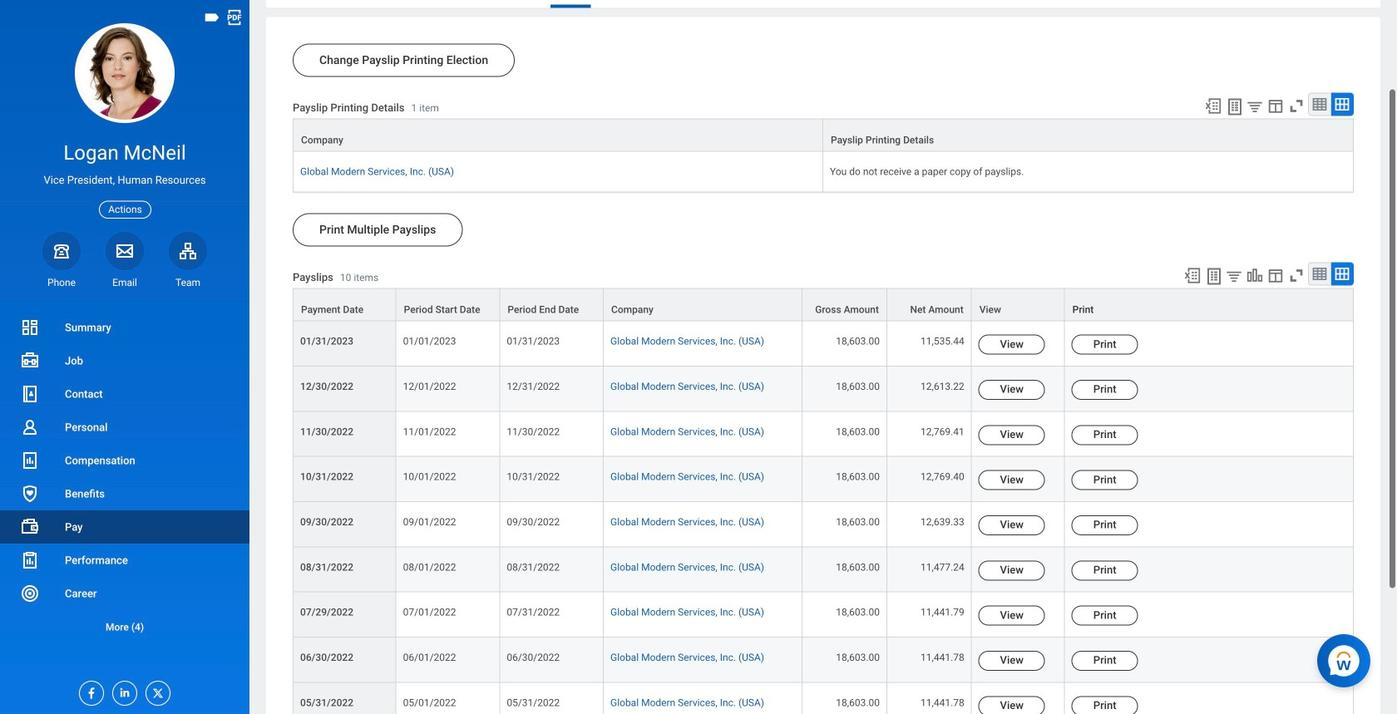 Task type: describe. For each thing, give the bounding box(es) containing it.
toolbar for 12th row from the bottom
[[1197, 94, 1354, 120]]

personal image
[[20, 418, 40, 438]]

pay image
[[20, 517, 40, 537]]

career image
[[20, 584, 40, 604]]

6 row from the top
[[293, 414, 1354, 459]]

click to view/edit grid preferences image
[[1267, 99, 1285, 117]]

8 row from the top
[[293, 504, 1354, 549]]

11 row from the top
[[293, 640, 1354, 685]]

9 row from the top
[[293, 549, 1354, 595]]

1 fullscreen image from the top
[[1288, 99, 1306, 117]]

export to worksheets image
[[1225, 99, 1245, 119]]

tag image
[[203, 8, 221, 27]]

navigation pane region
[[0, 0, 250, 715]]

job image
[[20, 351, 40, 371]]

4 row from the top
[[293, 323, 1354, 369]]

expand table image for second table image
[[1334, 268, 1351, 284]]

facebook image
[[80, 682, 98, 700]]

2 table image from the top
[[1312, 268, 1329, 284]]

export to excel image
[[1205, 99, 1223, 117]]

export to worksheets image
[[1205, 268, 1225, 288]]

2 fullscreen image from the top
[[1288, 268, 1306, 287]]

export to excel image
[[1184, 268, 1202, 287]]

10 row from the top
[[293, 595, 1354, 640]]

1 table image from the top
[[1312, 98, 1329, 114]]

benefits image
[[20, 484, 40, 504]]

email logan mcneil element
[[106, 276, 144, 289]]

compensation image
[[20, 451, 40, 471]]

7 row from the top
[[293, 459, 1354, 504]]



Task type: vqa. For each thing, say whether or not it's contained in the screenshot.
Personal
no



Task type: locate. For each thing, give the bounding box(es) containing it.
expand table image right click to view/edit grid preferences icon
[[1334, 268, 1351, 284]]

0 horizontal spatial select to filter grid data image
[[1225, 269, 1244, 287]]

mail image
[[115, 241, 135, 261]]

performance image
[[20, 551, 40, 571]]

view team image
[[178, 241, 198, 261]]

5 row from the top
[[293, 369, 1354, 414]]

1 vertical spatial select to filter grid data image
[[1225, 269, 1244, 287]]

select to filter grid data image right export to worksheets icon
[[1225, 269, 1244, 287]]

0 vertical spatial select to filter grid data image
[[1246, 99, 1265, 117]]

3 row from the top
[[293, 290, 1354, 323]]

expand table image right click to view/edit grid preferences image
[[1334, 98, 1351, 114]]

0 vertical spatial toolbar
[[1197, 94, 1354, 120]]

table image
[[1312, 98, 1329, 114], [1312, 268, 1329, 284]]

1 row from the top
[[293, 120, 1354, 154]]

fullscreen image right click to view/edit grid preferences icon
[[1288, 268, 1306, 287]]

team logan mcneil element
[[169, 276, 207, 289]]

select to filter grid data image
[[1246, 99, 1265, 117], [1225, 269, 1244, 287]]

expand table image for second table image from the bottom of the page
[[1334, 98, 1351, 114]]

toolbar for tenth row from the bottom of the page
[[1176, 264, 1354, 290]]

1 horizontal spatial select to filter grid data image
[[1246, 99, 1265, 117]]

0 vertical spatial expand table image
[[1334, 98, 1351, 114]]

phone image
[[50, 241, 73, 261]]

2 row from the top
[[293, 154, 1354, 194]]

expand table image
[[1334, 98, 1351, 114], [1334, 268, 1351, 284]]

fullscreen image
[[1288, 99, 1306, 117], [1288, 268, 1306, 287]]

2 expand table image from the top
[[1334, 268, 1351, 284]]

table image right click to view/edit grid preferences image
[[1312, 98, 1329, 114]]

tab list
[[266, 0, 1398, 10]]

fullscreen image right click to view/edit grid preferences image
[[1288, 99, 1306, 117]]

12 row from the top
[[293, 685, 1354, 715]]

contact image
[[20, 384, 40, 404]]

select to filter grid data image for export to worksheets icon
[[1225, 269, 1244, 287]]

1 vertical spatial table image
[[1312, 268, 1329, 284]]

phone logan mcneil element
[[42, 276, 81, 289]]

view printable version (pdf) image
[[225, 8, 244, 27]]

select to filter grid data image for export to worksheets image
[[1246, 99, 1265, 117]]

0 vertical spatial table image
[[1312, 98, 1329, 114]]

toolbar
[[1197, 94, 1354, 120], [1176, 264, 1354, 290]]

summary image
[[20, 318, 40, 338]]

row
[[293, 120, 1354, 154], [293, 154, 1354, 194], [293, 290, 1354, 323], [293, 323, 1354, 369], [293, 369, 1354, 414], [293, 414, 1354, 459], [293, 459, 1354, 504], [293, 504, 1354, 549], [293, 549, 1354, 595], [293, 595, 1354, 640], [293, 640, 1354, 685], [293, 685, 1354, 715]]

1 vertical spatial expand table image
[[1334, 268, 1351, 284]]

1 vertical spatial fullscreen image
[[1288, 268, 1306, 287]]

table image right click to view/edit grid preferences icon
[[1312, 268, 1329, 284]]

0 vertical spatial fullscreen image
[[1288, 99, 1306, 117]]

linkedin image
[[113, 682, 131, 700]]

1 vertical spatial toolbar
[[1176, 264, 1354, 290]]

click to view/edit grid preferences image
[[1267, 268, 1285, 287]]

x image
[[146, 682, 165, 700]]

1 expand table image from the top
[[1334, 98, 1351, 114]]

column header
[[293, 120, 824, 154]]

select to filter grid data image right export to worksheets image
[[1246, 99, 1265, 117]]

list
[[0, 311, 250, 644]]



